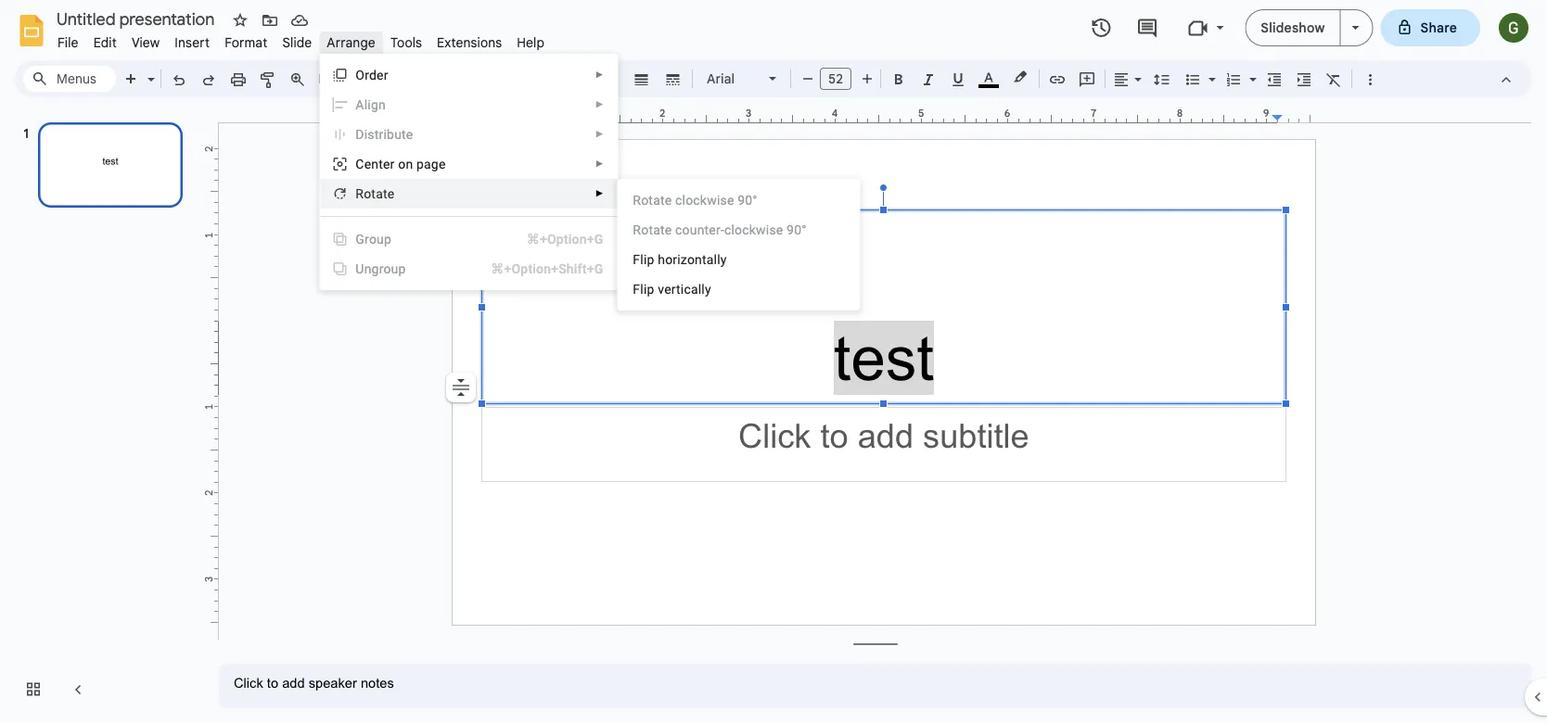 Task type: describe. For each thing, give the bounding box(es) containing it.
page
[[417, 156, 446, 172]]

Font size text field
[[821, 68, 851, 90]]

rder
[[365, 67, 388, 83]]

on
[[398, 156, 413, 172]]

ertically
[[664, 282, 711, 297]]

Rename text field
[[50, 7, 225, 30]]

order o element
[[356, 67, 394, 83]]

extensions menu item
[[430, 32, 510, 53]]

main toolbar
[[115, 0, 1402, 527]]

flip h orizontally
[[633, 252, 727, 267]]

share
[[1421, 19, 1458, 36]]

numbered list menu image
[[1245, 67, 1257, 73]]

flip for flip v ertically
[[633, 282, 655, 297]]

o rder
[[356, 67, 388, 83]]

Menus field
[[23, 66, 116, 92]]

► for enter on page
[[595, 159, 604, 169]]

menu item containing g
[[320, 225, 617, 254]]

► for rder
[[595, 70, 604, 80]]

g roup
[[356, 232, 392, 247]]

⌘+option+g element
[[504, 230, 603, 249]]

Zoom field
[[313, 66, 386, 93]]

arrange
[[327, 34, 376, 51]]

g
[[356, 232, 365, 247]]

rotate c lockwise 90°
[[633, 193, 758, 208]]

ro
[[633, 222, 649, 238]]

file menu item
[[50, 32, 86, 53]]

help menu item
[[510, 32, 552, 53]]

share button
[[1381, 9, 1481, 46]]

c
[[356, 156, 364, 172]]

slide
[[282, 34, 312, 51]]

menu item containing ro
[[618, 215, 860, 245]]

► for otate
[[595, 188, 604, 199]]

counter-
[[675, 222, 725, 238]]

flip v ertically
[[633, 282, 711, 297]]

view menu item
[[124, 32, 167, 53]]

► for istribute
[[595, 129, 604, 140]]

slide menu item
[[275, 32, 320, 53]]

border weight option
[[631, 66, 653, 92]]

new slide with layout image
[[143, 67, 155, 73]]

right margin image
[[1273, 109, 1315, 122]]

istribute
[[364, 127, 413, 142]]

center on page c element
[[356, 156, 451, 172]]

format
[[225, 34, 268, 51]]

u ngroup
[[356, 261, 406, 277]]

extensions
[[437, 34, 502, 51]]

arial
[[707, 71, 735, 87]]

⌘+option+shift+g
[[491, 261, 603, 277]]

flip vertically v element
[[633, 282, 717, 297]]

d istribute
[[356, 127, 413, 142]]

c
[[676, 193, 682, 208]]

align a element
[[356, 97, 391, 112]]

⌘+option+shift+g element
[[469, 260, 603, 278]]

r otate
[[356, 186, 395, 201]]

rotate
[[633, 193, 672, 208]]

tools menu item
[[383, 32, 430, 53]]



Task type: vqa. For each thing, say whether or not it's contained in the screenshot.


Task type: locate. For each thing, give the bounding box(es) containing it.
menu bar inside menu bar banner
[[50, 24, 552, 55]]

view
[[132, 34, 160, 51]]

1 flip from the top
[[633, 252, 655, 267]]

flip
[[633, 252, 655, 267], [633, 282, 655, 297]]

menu bar
[[50, 24, 552, 55]]

start slideshow (⌘+enter) image
[[1352, 26, 1360, 30]]

1 horizontal spatial 90°
[[787, 222, 807, 238]]

navigation
[[0, 105, 204, 724]]

flip left the v
[[633, 282, 655, 297]]

slideshow
[[1261, 19, 1325, 36]]

option
[[446, 373, 476, 403]]

t
[[649, 222, 653, 238]]

font list. arial selected. option
[[707, 66, 758, 92]]

orizontally
[[665, 252, 727, 267]]

1 vertical spatial flip
[[633, 282, 655, 297]]

1 vertical spatial 90°
[[787, 222, 807, 238]]

tools
[[391, 34, 422, 51]]

menu item containing d
[[320, 120, 617, 149]]

⌘+option+g
[[527, 232, 603, 247]]

a lign
[[356, 97, 386, 112]]

application
[[0, 0, 1548, 724]]

5 ► from the top
[[595, 188, 604, 199]]

menu item containing a
[[320, 90, 617, 120]]

Star checkbox
[[227, 7, 253, 33]]

clockwise
[[725, 222, 784, 238]]

0 vertical spatial 90°
[[738, 193, 758, 208]]

menu item containing u
[[320, 254, 617, 284]]

90°
[[738, 193, 758, 208], [787, 222, 807, 238]]

90° right clockwise
[[787, 222, 807, 238]]

r
[[356, 186, 364, 201]]

application containing slideshow
[[0, 0, 1548, 724]]

edit
[[93, 34, 117, 51]]

ate
[[653, 222, 672, 238]]

Zoom text field
[[315, 66, 367, 92]]

u
[[356, 261, 364, 277]]

1 ► from the top
[[595, 70, 604, 80]]

text color image
[[979, 66, 999, 88]]

group g element
[[356, 232, 397, 247]]

4 ► from the top
[[595, 159, 604, 169]]

bulleted list menu image
[[1204, 67, 1216, 73]]

menu
[[320, 54, 618, 290], [617, 179, 860, 311]]

rotate r element
[[356, 186, 400, 201]]

slideshow button
[[1246, 9, 1341, 46]]

rotate counter-clockwise 90° t element
[[633, 222, 813, 238]]

0 vertical spatial flip
[[633, 252, 655, 267]]

lockwise
[[682, 193, 734, 208]]

ro t ate counter-clockwise 90°
[[633, 222, 807, 238]]

highlight color image
[[1010, 66, 1031, 88]]

c enter on page
[[356, 156, 446, 172]]

otate
[[364, 186, 395, 201]]

v
[[658, 282, 664, 297]]

o
[[356, 67, 365, 83]]

flip horizontally h element
[[633, 252, 733, 267]]

►
[[595, 70, 604, 80], [595, 99, 604, 110], [595, 129, 604, 140], [595, 159, 604, 169], [595, 188, 604, 199]]

flip left h
[[633, 252, 655, 267]]

menu item containing rotate
[[618, 186, 860, 215]]

menu containing rotate
[[617, 179, 860, 311]]

distribute d element
[[356, 127, 419, 142]]

roup
[[365, 232, 392, 247]]

insert menu item
[[167, 32, 217, 53]]

lign
[[364, 97, 386, 112]]

shrink text on overflow image
[[448, 375, 474, 401]]

border dash option
[[663, 66, 684, 92]]

2 flip from the top
[[633, 282, 655, 297]]

edit menu item
[[86, 32, 124, 53]]

menu bar banner
[[0, 0, 1548, 724]]

format menu item
[[217, 32, 275, 53]]

arrange menu item
[[320, 32, 383, 53]]

insert
[[175, 34, 210, 51]]

ungroup u element
[[356, 261, 412, 277]]

line & paragraph spacing image
[[1152, 66, 1173, 92]]

Font size field
[[820, 68, 859, 95]]

menu bar containing file
[[50, 24, 552, 55]]

flip for flip h orizontally
[[633, 252, 655, 267]]

► for lign
[[595, 99, 604, 110]]

0 horizontal spatial 90°
[[738, 193, 758, 208]]

enter
[[364, 156, 395, 172]]

menu item
[[320, 90, 617, 120], [320, 120, 617, 149], [618, 186, 860, 215], [618, 215, 860, 245], [320, 225, 617, 254], [320, 254, 617, 284]]

menu containing o
[[320, 54, 618, 290]]

d
[[356, 127, 364, 142]]

2 ► from the top
[[595, 99, 604, 110]]

help
[[517, 34, 545, 51]]

90° up clockwise
[[738, 193, 758, 208]]

ngroup
[[364, 261, 406, 277]]

3 ► from the top
[[595, 129, 604, 140]]

h
[[658, 252, 665, 267]]

file
[[58, 34, 79, 51]]

border color: transparent image
[[600, 66, 621, 90]]

rotate clockwise 90° c element
[[633, 193, 763, 208]]

a
[[356, 97, 364, 112]]



